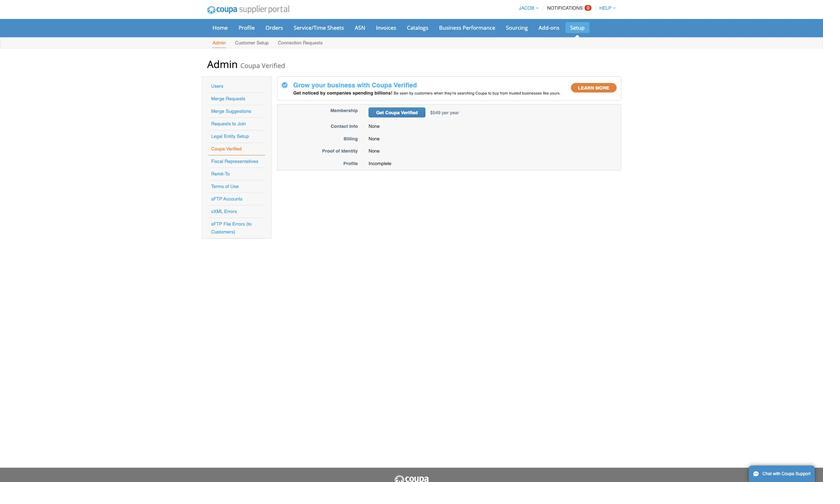 Task type: vqa. For each thing, say whether or not it's contained in the screenshot.
the permission
no



Task type: locate. For each thing, give the bounding box(es) containing it.
billing
[[344, 136, 358, 142]]

1 horizontal spatial to
[[488, 91, 491, 96]]

errors down accounts
[[224, 209, 237, 214]]

$549 per year
[[429, 110, 459, 116]]

legal entity setup
[[211, 134, 249, 139]]

1 none from the top
[[369, 124, 380, 129]]

none for billing
[[369, 136, 380, 142]]

1 vertical spatial setup
[[257, 40, 269, 46]]

asn
[[355, 24, 365, 31]]

sftp accounts link
[[211, 196, 242, 202]]

profile up customer
[[239, 24, 255, 31]]

get for get noticed by companies spending billions! be seen by customers when they're searching coupa to buy from trusted businesses like yours.
[[293, 90, 301, 96]]

add-ons link
[[534, 22, 564, 33]]

sftp inside sftp file errors (to customers)
[[211, 222, 222, 227]]

requests up 'suggestions'
[[226, 96, 245, 101]]

coupa left buy
[[475, 91, 487, 96]]

like
[[543, 91, 549, 96]]

sftp for sftp accounts
[[211, 196, 222, 202]]

customer setup
[[235, 40, 269, 46]]

searching
[[457, 91, 474, 96]]

setup down join
[[237, 134, 249, 139]]

1 vertical spatial sftp
[[211, 222, 222, 227]]

profile down "identity"
[[343, 161, 358, 166]]

1 vertical spatial none
[[369, 136, 380, 142]]

connection requests link
[[278, 39, 323, 48]]

verified down seen
[[401, 110, 418, 116]]

proof of identity
[[322, 149, 358, 154]]

connection
[[278, 40, 302, 46]]

with right the chat
[[773, 472, 781, 477]]

coupa
[[240, 61, 260, 70], [372, 81, 392, 89], [475, 91, 487, 96], [385, 110, 400, 116], [211, 146, 225, 152], [782, 472, 794, 477]]

coupa supplier portal image
[[202, 1, 294, 19], [394, 475, 429, 483]]

1 horizontal spatial with
[[773, 472, 781, 477]]

of for proof
[[336, 149, 340, 154]]

with up the "spending"
[[357, 81, 370, 89]]

errors left (to
[[232, 222, 245, 227]]

0 vertical spatial to
[[488, 91, 491, 96]]

1 horizontal spatial by
[[409, 91, 413, 96]]

1 horizontal spatial coupa supplier portal image
[[394, 475, 429, 483]]

per
[[442, 110, 449, 116]]

1 horizontal spatial of
[[336, 149, 340, 154]]

remit-to link
[[211, 171, 230, 177]]

1 sftp from the top
[[211, 196, 222, 202]]

2 vertical spatial requests
[[211, 121, 231, 127]]

entity
[[224, 134, 236, 139]]

1 horizontal spatial setup
[[257, 40, 269, 46]]

of right proof
[[336, 149, 340, 154]]

2 none from the top
[[369, 136, 380, 142]]

1 horizontal spatial get
[[376, 110, 384, 116]]

verified down the connection
[[262, 61, 285, 70]]

0 vertical spatial none
[[369, 124, 380, 129]]

they're
[[444, 91, 456, 96]]

get down billions!
[[376, 110, 384, 116]]

business
[[327, 81, 355, 89]]

2 vertical spatial setup
[[237, 134, 249, 139]]

sftp up cxml
[[211, 196, 222, 202]]

cxml errors link
[[211, 209, 237, 214]]

verified inside admin coupa verified
[[262, 61, 285, 70]]

1 merge from the top
[[211, 96, 224, 101]]

navigation containing notifications 0
[[516, 1, 616, 15]]

get down "grow" at top
[[293, 90, 301, 96]]

2 horizontal spatial setup
[[570, 24, 585, 31]]

requests
[[303, 40, 323, 46], [226, 96, 245, 101], [211, 121, 231, 127]]

merge down merge requests
[[211, 109, 224, 114]]

admin down 'admin' link
[[207, 57, 238, 71]]

navigation
[[516, 1, 616, 15]]

1 vertical spatial of
[[225, 184, 229, 189]]

none for contact info
[[369, 124, 380, 129]]

coupa down customer setup link
[[240, 61, 260, 70]]

jacob link
[[516, 5, 539, 11]]

sftp up customers)
[[211, 222, 222, 227]]

0 vertical spatial requests
[[303, 40, 323, 46]]

proof
[[322, 149, 334, 154]]

jacob
[[519, 5, 534, 11]]

sftp
[[211, 196, 222, 202], [211, 222, 222, 227]]

setup down notifications 0
[[570, 24, 585, 31]]

chat with coupa support button
[[749, 466, 815, 483]]

none right info
[[369, 124, 380, 129]]

none up the incomplete
[[369, 149, 380, 154]]

by inside get noticed by companies spending billions! be seen by customers when they're searching coupa to buy from trusted businesses like yours.
[[409, 91, 413, 96]]

get coupa verified
[[376, 110, 418, 116]]

of for terms
[[225, 184, 229, 189]]

profile inside 'link'
[[239, 24, 255, 31]]

noticed
[[302, 90, 319, 96]]

admin down home on the top left of page
[[213, 40, 226, 46]]

grow
[[293, 81, 310, 89]]

contact info
[[331, 124, 358, 129]]

1 vertical spatial merge
[[211, 109, 224, 114]]

year
[[450, 110, 459, 116]]

by right seen
[[409, 91, 413, 96]]

1 vertical spatial admin
[[207, 57, 238, 71]]

none
[[369, 124, 380, 129], [369, 136, 380, 142], [369, 149, 380, 154]]

0 vertical spatial sftp
[[211, 196, 222, 202]]

1 vertical spatial errors
[[232, 222, 245, 227]]

legal entity setup link
[[211, 134, 249, 139]]

setup
[[570, 24, 585, 31], [257, 40, 269, 46], [237, 134, 249, 139]]

2 sftp from the top
[[211, 222, 222, 227]]

1 vertical spatial requests
[[226, 96, 245, 101]]

coupa up billions!
[[372, 81, 392, 89]]

0 horizontal spatial coupa supplier portal image
[[202, 1, 294, 19]]

none right billing
[[369, 136, 380, 142]]

orders
[[266, 24, 283, 31]]

coupa inside get noticed by companies spending billions! be seen by customers when they're searching coupa to buy from trusted businesses like yours.
[[475, 91, 487, 96]]

0 horizontal spatial with
[[357, 81, 370, 89]]

get inside button
[[376, 110, 384, 116]]

1 vertical spatial coupa supplier portal image
[[394, 475, 429, 483]]

1 vertical spatial with
[[773, 472, 781, 477]]

buy
[[493, 91, 499, 96]]

to left join
[[232, 121, 236, 127]]

merge down users link
[[211, 96, 224, 101]]

0 horizontal spatial profile
[[239, 24, 255, 31]]

requests down service/time
[[303, 40, 323, 46]]

by
[[320, 90, 326, 96], [409, 91, 413, 96]]

0 vertical spatial merge
[[211, 96, 224, 101]]

2 merge from the top
[[211, 109, 224, 114]]

0 vertical spatial setup
[[570, 24, 585, 31]]

get coupa verified button
[[369, 108, 425, 118]]

1 vertical spatial to
[[232, 121, 236, 127]]

to left buy
[[488, 91, 491, 96]]

verified
[[262, 61, 285, 70], [394, 81, 417, 89], [401, 110, 418, 116], [226, 146, 242, 152]]

to inside get noticed by companies spending billions! be seen by customers when they're searching coupa to buy from trusted businesses like yours.
[[488, 91, 491, 96]]

coupa down be
[[385, 110, 400, 116]]

requests up legal
[[211, 121, 231, 127]]

0 horizontal spatial get
[[293, 90, 301, 96]]

chat with coupa support
[[763, 472, 811, 477]]

help
[[599, 5, 612, 11]]

help link
[[596, 5, 616, 11]]

requests inside connection requests link
[[303, 40, 323, 46]]

catalogs
[[407, 24, 428, 31]]

0 vertical spatial coupa supplier portal image
[[202, 1, 294, 19]]

users link
[[211, 84, 223, 89]]

business performance link
[[434, 22, 500, 33]]

business
[[439, 24, 461, 31]]

notifications
[[547, 5, 583, 11]]

admin link
[[212, 39, 226, 48]]

0 vertical spatial with
[[357, 81, 370, 89]]

0 vertical spatial admin
[[213, 40, 226, 46]]

of
[[336, 149, 340, 154], [225, 184, 229, 189]]

0 vertical spatial of
[[336, 149, 340, 154]]

be
[[394, 91, 399, 96]]

1 vertical spatial profile
[[343, 161, 358, 166]]

0 horizontal spatial of
[[225, 184, 229, 189]]

of left use
[[225, 184, 229, 189]]

to
[[488, 91, 491, 96], [232, 121, 236, 127]]

terms
[[211, 184, 224, 189]]

remit-to
[[211, 171, 230, 177]]

admin for admin
[[213, 40, 226, 46]]

0 vertical spatial profile
[[239, 24, 255, 31]]

coupa inside admin coupa verified
[[240, 61, 260, 70]]

with
[[357, 81, 370, 89], [773, 472, 781, 477]]

service/time sheets
[[294, 24, 344, 31]]

profile
[[239, 24, 255, 31], [343, 161, 358, 166]]

3 none from the top
[[369, 149, 380, 154]]

1 vertical spatial get
[[376, 110, 384, 116]]

none for proof of identity
[[369, 149, 380, 154]]

setup right customer
[[257, 40, 269, 46]]

2 vertical spatial none
[[369, 149, 380, 154]]

0 vertical spatial get
[[293, 90, 301, 96]]

by down your
[[320, 90, 326, 96]]



Task type: describe. For each thing, give the bounding box(es) containing it.
invoices
[[376, 24, 396, 31]]

customers)
[[211, 229, 235, 235]]

sourcing
[[506, 24, 528, 31]]

errors inside sftp file errors (to customers)
[[232, 222, 245, 227]]

admin for admin coupa verified
[[207, 57, 238, 71]]

0
[[587, 5, 590, 10]]

1 horizontal spatial profile
[[343, 161, 358, 166]]

spending
[[353, 90, 373, 96]]

sourcing link
[[501, 22, 533, 33]]

get noticed by companies spending billions! be seen by customers when they're searching coupa to buy from trusted businesses like yours.
[[293, 90, 561, 96]]

info
[[349, 124, 358, 129]]

0 horizontal spatial to
[[232, 121, 236, 127]]

invoices link
[[371, 22, 401, 33]]

coupa up fiscal
[[211, 146, 225, 152]]

sftp accounts
[[211, 196, 242, 202]]

service/time sheets link
[[289, 22, 349, 33]]

terms of use link
[[211, 184, 239, 189]]

chat
[[763, 472, 772, 477]]

requests for merge requests
[[226, 96, 245, 101]]

billions!
[[375, 90, 392, 96]]

representatives
[[225, 159, 258, 164]]

when
[[434, 91, 443, 96]]

coupa left support at the right bottom of page
[[782, 472, 794, 477]]

fiscal representatives
[[211, 159, 258, 164]]

trusted
[[509, 91, 521, 96]]

identity
[[341, 149, 358, 154]]

setup link
[[566, 22, 589, 33]]

sftp file errors (to customers) link
[[211, 222, 252, 235]]

seen
[[400, 91, 408, 96]]

yours.
[[550, 91, 561, 96]]

support
[[796, 472, 811, 477]]

orders link
[[261, 22, 288, 33]]

sftp for sftp file errors (to customers)
[[211, 222, 222, 227]]

requests to join link
[[211, 121, 246, 127]]

businesses
[[522, 91, 542, 96]]

ons
[[550, 24, 559, 31]]

to
[[225, 171, 230, 177]]

home
[[213, 24, 228, 31]]

with inside button
[[773, 472, 781, 477]]

0 horizontal spatial setup
[[237, 134, 249, 139]]

companies
[[327, 90, 351, 96]]

file
[[223, 222, 231, 227]]

merge for merge suggestions
[[211, 109, 224, 114]]

merge for merge requests
[[211, 96, 224, 101]]

add-ons
[[539, 24, 559, 31]]

from
[[500, 91, 508, 96]]

incomplete
[[369, 161, 391, 166]]

learn more link
[[571, 83, 617, 93]]

terms of use
[[211, 184, 239, 189]]

0 vertical spatial errors
[[224, 209, 237, 214]]

learn
[[578, 85, 594, 91]]

add-
[[539, 24, 550, 31]]

performance
[[463, 24, 495, 31]]

notifications 0
[[547, 5, 590, 11]]

profile link
[[234, 22, 259, 33]]

users
[[211, 84, 223, 89]]

coupa verified link
[[211, 146, 242, 152]]

join
[[237, 121, 246, 127]]

membership
[[330, 108, 358, 113]]

use
[[230, 184, 239, 189]]

merge suggestions
[[211, 109, 251, 114]]

customer setup link
[[235, 39, 269, 48]]

$549
[[430, 110, 441, 116]]

accounts
[[223, 196, 242, 202]]

your
[[312, 81, 326, 89]]

get for get coupa verified
[[376, 110, 384, 116]]

suggestions
[[226, 109, 251, 114]]

fiscal
[[211, 159, 223, 164]]

catalogs link
[[402, 22, 433, 33]]

remit-
[[211, 171, 225, 177]]

customers
[[415, 91, 433, 96]]

fiscal representatives link
[[211, 159, 258, 164]]

verified up seen
[[394, 81, 417, 89]]

requests to join
[[211, 121, 246, 127]]

business performance
[[439, 24, 495, 31]]

more
[[595, 85, 609, 91]]

requests for connection requests
[[303, 40, 323, 46]]

merge suggestions link
[[211, 109, 251, 114]]

(to
[[246, 222, 252, 227]]

merge requests
[[211, 96, 245, 101]]

home link
[[208, 22, 232, 33]]

legal
[[211, 134, 223, 139]]

verified inside button
[[401, 110, 418, 116]]

sftp file errors (to customers)
[[211, 222, 252, 235]]

cxml errors
[[211, 209, 237, 214]]

contact
[[331, 124, 348, 129]]

cxml
[[211, 209, 223, 214]]

grow your business with coupa verified
[[291, 81, 417, 89]]

verified up fiscal representatives
[[226, 146, 242, 152]]

0 horizontal spatial by
[[320, 90, 326, 96]]



